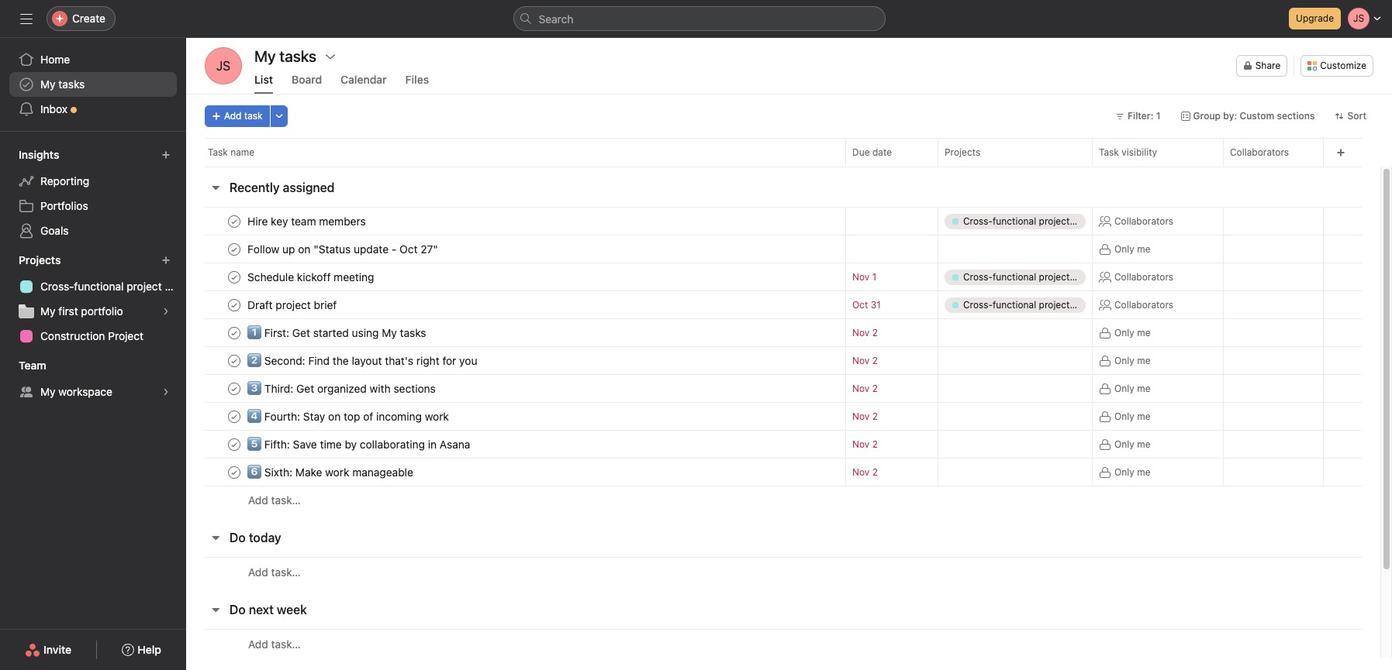 Task type: describe. For each thing, give the bounding box(es) containing it.
2️⃣ second: find the layout that's right for you cell
[[186, 347, 846, 375]]

collapse task list for this section image for do next week
[[209, 604, 222, 617]]

only me for linked projects for 3️⃣ third: get organized with sections cell
[[1115, 383, 1151, 394]]

my tasks link
[[9, 72, 177, 97]]

collaborators for 'schedule kickoff meeting' cell
[[1115, 271, 1174, 283]]

only for linked projects for follow up on "status update - oct 27" cell
[[1115, 243, 1135, 255]]

mark complete image for 2️⃣ second: find the layout that's right for you cell
[[225, 352, 244, 370]]

collaborators for hire key team members "cell"
[[1115, 215, 1174, 227]]

mark complete checkbox for task name text field in 2️⃣ second: find the layout that's right for you cell
[[225, 352, 244, 370]]

calendar link
[[341, 73, 387, 94]]

add task… inside header recently assigned tree grid
[[248, 494, 301, 507]]

add task… button for next
[[248, 636, 301, 654]]

invite
[[43, 644, 71, 657]]

group by: custom sections button
[[1174, 105, 1322, 127]]

add field image
[[1337, 148, 1346, 157]]

nov for 2️⃣ second: find the layout that's right for you cell
[[852, 355, 870, 367]]

files link
[[405, 73, 429, 94]]

mark complete checkbox for task name text box inside 4️⃣ fourth: stay on top of incoming work cell
[[225, 408, 244, 426]]

week
[[277, 603, 307, 617]]

mark complete checkbox for task name text field within 3️⃣ third: get organized with sections "cell"
[[225, 380, 244, 398]]

linked projects for 3️⃣ third: get organized with sections cell
[[938, 375, 1093, 403]]

mark complete image for 5️⃣ fifth: save time by collaborating in asana cell
[[225, 436, 244, 454]]

sort
[[1348, 110, 1367, 122]]

home link
[[9, 47, 177, 72]]

task… for next
[[271, 638, 301, 651]]

task name text field inside the 1️⃣ first: get started using my tasks cell
[[244, 325, 431, 341]]

mark complete checkbox for task name text field within the hire key team members "cell"
[[225, 212, 244, 231]]

2 for 2️⃣ second: find the layout that's right for you cell
[[872, 355, 878, 367]]

2 for 5️⃣ fifth: save time by collaborating in asana cell
[[872, 439, 878, 451]]

my first portfolio link
[[9, 299, 177, 324]]

add task… button for today
[[248, 564, 301, 581]]

task visibility
[[1099, 147, 1157, 158]]

1 for nov 1
[[872, 271, 877, 283]]

nov 1
[[852, 271, 877, 283]]

global element
[[0, 38, 186, 131]]

collaborators for draft project brief cell
[[1115, 299, 1174, 311]]

team button
[[16, 355, 60, 377]]

mark complete image for task name text box inside 4️⃣ fourth: stay on top of incoming work cell
[[225, 408, 244, 426]]

js
[[216, 59, 230, 73]]

help
[[138, 644, 161, 657]]

linked projects for 1️⃣ first: get started using my tasks cell
[[938, 319, 1093, 348]]

create button
[[47, 6, 116, 31]]

nov 2 for the 1️⃣ first: get started using my tasks cell
[[852, 327, 878, 339]]

add task… row for do today
[[186, 558, 1381, 587]]

linked projects for 6️⃣ sixth: make work manageable cell
[[938, 458, 1093, 487]]

task name text field for 5️⃣ fifth: save time by collaborating in asana cell
[[244, 437, 475, 453]]

1️⃣ first: get started using my tasks cell
[[186, 319, 846, 348]]

customize button
[[1301, 55, 1374, 77]]

Task name text field
[[244, 297, 342, 313]]

row containing task name
[[186, 138, 1392, 167]]

inbox link
[[9, 97, 177, 122]]

first
[[58, 305, 78, 318]]

new project or portfolio image
[[161, 256, 171, 265]]

nov for 6️⃣ sixth: make work manageable "cell"
[[852, 467, 870, 479]]

recently assigned button
[[230, 174, 335, 202]]

collapse task list for this section image for do today
[[209, 532, 222, 545]]

only me for linked projects for 2️⃣ second: find the layout that's right for you cell
[[1115, 355, 1151, 367]]

task name text field for mark complete image inside the 2️⃣ second: find the layout that's right for you cell
[[244, 353, 482, 369]]

only for linked projects for 6️⃣ sixth: make work manageable cell
[[1115, 467, 1135, 478]]

goals
[[40, 224, 69, 237]]

group by: custom sections
[[1193, 110, 1315, 122]]

mark complete image for follow up on "status update - oct 27" text field
[[225, 240, 244, 259]]

my for my tasks
[[40, 78, 55, 91]]

do today button
[[230, 524, 281, 552]]

linked projects for 2️⃣ second: find the layout that's right for you cell
[[938, 347, 1093, 375]]

only for linked projects for 3️⃣ third: get organized with sections cell
[[1115, 383, 1135, 394]]

linked projects for 4️⃣ fourth: stay on top of incoming work cell
[[938, 403, 1093, 431]]

mark complete image for task name text field inside the the 1️⃣ first: get started using my tasks cell
[[225, 324, 244, 342]]

task name text field for mark complete image in the 6️⃣ sixth: make work manageable "cell"
[[244, 465, 418, 481]]

projects inside dropdown button
[[19, 254, 61, 267]]

2 for 3️⃣ third: get organized with sections "cell"
[[872, 383, 878, 395]]

Task name text field
[[244, 242, 443, 257]]

see details, my first portfolio image
[[161, 307, 171, 316]]

my tasks
[[40, 78, 85, 91]]

recently assigned
[[230, 181, 335, 195]]

me for linked projects for follow up on "status update - oct 27" cell
[[1137, 243, 1151, 255]]

reporting
[[40, 175, 89, 188]]

my workspace
[[40, 386, 112, 399]]

me for linked projects for 6️⃣ sixth: make work manageable cell
[[1137, 467, 1151, 478]]

mark complete image for draft project brief text box
[[225, 296, 244, 315]]

filter:
[[1128, 110, 1154, 122]]

portfolios
[[40, 199, 88, 213]]

mark complete checkbox for follow up on "status update - oct 27" text field
[[225, 240, 244, 259]]

nov for 4️⃣ fourth: stay on top of incoming work cell
[[852, 411, 870, 423]]

portfolio
[[81, 305, 123, 318]]

add task
[[224, 110, 263, 122]]

projects button
[[16, 250, 75, 271]]

mark complete checkbox for draft project brief text box
[[225, 296, 244, 315]]

mark complete checkbox for task name text box in 5️⃣ fifth: save time by collaborating in asana cell
[[225, 436, 244, 454]]

task
[[244, 110, 263, 122]]

task name text field for mark complete image within the hire key team members "cell"
[[244, 214, 371, 229]]

only me row
[[186, 234, 1381, 265]]

task… inside header recently assigned tree grid
[[271, 494, 301, 507]]

linked projects for follow up on "status update - oct 27" cell
[[938, 235, 1093, 264]]

board link
[[292, 73, 322, 94]]

create
[[72, 12, 105, 25]]

mark complete checkbox for schedule kickoff meeting text box
[[225, 268, 244, 287]]

only for linked projects for 5️⃣ fifth: save time by collaborating in asana cell
[[1115, 439, 1135, 450]]

collaborators row
[[186, 206, 1381, 237]]

nov for 3️⃣ third: get organized with sections "cell"
[[852, 383, 870, 395]]

do for do next week
[[230, 603, 246, 617]]

files
[[405, 73, 429, 86]]

tasks
[[58, 78, 85, 91]]

task name text field for mark complete image in the 3️⃣ third: get organized with sections "cell"
[[244, 381, 440, 397]]

insights
[[19, 148, 59, 161]]

recently
[[230, 181, 280, 195]]

project
[[127, 280, 162, 293]]

only for linked projects for 2️⃣ second: find the layout that's right for you cell
[[1115, 355, 1135, 367]]

reporting link
[[9, 169, 177, 194]]

show options image
[[324, 50, 337, 63]]

my workspace link
[[9, 380, 177, 405]]

customize
[[1320, 60, 1367, 71]]

add task… row for do next week
[[186, 630, 1381, 659]]

do next week
[[230, 603, 307, 617]]

1 for filter: 1
[[1156, 110, 1161, 122]]

cross-
[[40, 280, 74, 293]]

see details, my workspace image
[[161, 388, 171, 397]]

my for my workspace
[[40, 386, 55, 399]]

project
[[108, 330, 144, 343]]

collapse task list for this section image for recently assigned
[[209, 182, 222, 194]]

header recently assigned tree grid
[[186, 206, 1381, 515]]

2 for 6️⃣ sixth: make work manageable "cell"
[[872, 467, 878, 479]]



Task type: vqa. For each thing, say whether or not it's contained in the screenshot.
Task to the left
yes



Task type: locate. For each thing, give the bounding box(es) containing it.
my left tasks
[[40, 78, 55, 91]]

mark complete image inside 4️⃣ fourth: stay on top of incoming work cell
[[225, 408, 244, 426]]

by:
[[1224, 110, 1237, 122]]

nov for 5️⃣ fifth: save time by collaborating in asana cell
[[852, 439, 870, 451]]

2 vertical spatial collapse task list for this section image
[[209, 604, 222, 617]]

1 horizontal spatial 1
[[1156, 110, 1161, 122]]

my inside "link"
[[40, 78, 55, 91]]

1 horizontal spatial task
[[1099, 147, 1119, 158]]

3️⃣ third: get organized with sections cell
[[186, 375, 846, 403]]

1 task name text field from the top
[[244, 409, 454, 425]]

1 nov from the top
[[852, 271, 870, 283]]

1 2 from the top
[[872, 327, 878, 339]]

only me for linked projects for follow up on "status update - oct 27" cell
[[1115, 243, 1151, 255]]

do inside "button"
[[230, 603, 246, 617]]

board
[[292, 73, 322, 86]]

1 vertical spatial my
[[40, 305, 55, 318]]

5 mark complete checkbox from the top
[[225, 408, 244, 426]]

linked projects for 5️⃣ fifth: save time by collaborating in asana cell
[[938, 431, 1093, 459]]

nov for the 1️⃣ first: get started using my tasks cell
[[852, 327, 870, 339]]

only me for linked projects for 1️⃣ first: get started using my tasks cell
[[1115, 327, 1151, 339]]

task name text field inside 4️⃣ fourth: stay on top of incoming work cell
[[244, 409, 454, 425]]

mark complete image for 6️⃣ sixth: make work manageable "cell"
[[225, 463, 244, 482]]

6 nov 2 from the top
[[852, 467, 878, 479]]

construction
[[40, 330, 105, 343]]

me for linked projects for 3️⃣ third: get organized with sections cell
[[1137, 383, 1151, 394]]

6 nov from the top
[[852, 439, 870, 451]]

1 my from the top
[[40, 78, 55, 91]]

collapse task list for this section image left do today button in the left bottom of the page
[[209, 532, 222, 545]]

projects
[[945, 147, 981, 158], [19, 254, 61, 267]]

only me for linked projects for 5️⃣ fifth: save time by collaborating in asana cell
[[1115, 439, 1151, 450]]

task name column header
[[205, 138, 850, 167]]

2 do from the top
[[230, 603, 246, 617]]

add down the next
[[248, 638, 268, 651]]

1 vertical spatial add task… row
[[186, 558, 1381, 587]]

my inside teams element
[[40, 386, 55, 399]]

mark complete image
[[225, 212, 244, 231], [225, 352, 244, 370], [225, 380, 244, 398], [225, 436, 244, 454], [225, 463, 244, 482]]

task inside column header
[[208, 147, 228, 158]]

hide sidebar image
[[20, 12, 33, 25]]

2 collapse task list for this section image from the top
[[209, 532, 222, 545]]

1 inside dropdown button
[[1156, 110, 1161, 122]]

5 task name text field from the top
[[244, 465, 418, 481]]

mark complete checkbox inside 4️⃣ fourth: stay on top of incoming work cell
[[225, 408, 244, 426]]

add task… down do next week "button"
[[248, 638, 301, 651]]

due date
[[852, 147, 892, 158]]

calendar
[[341, 73, 387, 86]]

mark complete image inside hire key team members "cell"
[[225, 212, 244, 231]]

6 me from the top
[[1137, 439, 1151, 450]]

2 add task… button from the top
[[248, 564, 301, 581]]

goals link
[[9, 219, 177, 244]]

1 task from the left
[[208, 147, 228, 158]]

only me for linked projects for 4️⃣ fourth: stay on top of incoming work cell
[[1115, 411, 1151, 422]]

2 task name text field from the top
[[244, 325, 431, 341]]

5 only from the top
[[1115, 411, 1135, 422]]

list
[[254, 73, 273, 86]]

2 add task… from the top
[[248, 566, 301, 579]]

1 collapse task list for this section image from the top
[[209, 182, 222, 194]]

mark complete checkbox inside 5️⃣ fifth: save time by collaborating in asana cell
[[225, 436, 244, 454]]

6 mark complete checkbox from the top
[[225, 436, 244, 454]]

2 only me from the top
[[1115, 327, 1151, 339]]

task name text field inside hire key team members "cell"
[[244, 214, 371, 229]]

2 task name text field from the top
[[244, 437, 475, 453]]

1 mark complete checkbox from the top
[[225, 212, 244, 231]]

inbox
[[40, 102, 68, 116]]

1
[[1156, 110, 1161, 122], [872, 271, 877, 283]]

2 me from the top
[[1137, 327, 1151, 339]]

2 mark complete checkbox from the top
[[225, 240, 244, 259]]

add task… down today
[[248, 566, 301, 579]]

0 vertical spatial do
[[230, 531, 246, 545]]

add task… button inside header recently assigned tree grid
[[248, 493, 301, 510]]

2 task… from the top
[[271, 566, 301, 579]]

1 vertical spatial task…
[[271, 566, 301, 579]]

3 add task… from the top
[[248, 638, 301, 651]]

4 me from the top
[[1137, 383, 1151, 394]]

help button
[[112, 637, 171, 665]]

4 task name text field from the top
[[244, 381, 440, 397]]

do next week button
[[230, 597, 307, 624]]

4️⃣ fourth: stay on top of incoming work cell
[[186, 403, 846, 431]]

task…
[[271, 494, 301, 507], [271, 566, 301, 579], [271, 638, 301, 651]]

draft project brief cell
[[186, 291, 846, 320]]

5 mark complete image from the top
[[225, 408, 244, 426]]

mark complete checkbox inside 6️⃣ sixth: make work manageable "cell"
[[225, 463, 244, 482]]

custom
[[1240, 110, 1275, 122]]

mark complete image inside 5️⃣ fifth: save time by collaborating in asana cell
[[225, 436, 244, 454]]

add for add task… button in header recently assigned tree grid
[[248, 494, 268, 507]]

only for linked projects for 1️⃣ first: get started using my tasks cell
[[1115, 327, 1135, 339]]

4 mark complete checkbox from the top
[[225, 380, 244, 398]]

my left first
[[40, 305, 55, 318]]

task for task name
[[208, 147, 228, 158]]

4 nov from the top
[[852, 383, 870, 395]]

2 2 from the top
[[872, 355, 878, 367]]

collapse task list for this section image down task name
[[209, 182, 222, 194]]

3 2 from the top
[[872, 383, 878, 395]]

mark complete checkbox inside the 1️⃣ first: get started using my tasks cell
[[225, 324, 244, 342]]

3 me from the top
[[1137, 355, 1151, 367]]

add inside add task button
[[224, 110, 242, 122]]

share
[[1256, 60, 1281, 71]]

3 nov from the top
[[852, 355, 870, 367]]

js button
[[205, 47, 242, 85]]

5 only me from the top
[[1115, 411, 1151, 422]]

1 vertical spatial do
[[230, 603, 246, 617]]

functional
[[74, 280, 124, 293]]

0 vertical spatial projects
[[945, 147, 981, 158]]

add task… for today
[[248, 566, 301, 579]]

5 2 from the top
[[872, 439, 878, 451]]

2 my from the top
[[40, 305, 55, 318]]

0 horizontal spatial projects
[[19, 254, 61, 267]]

upgrade button
[[1289, 8, 1341, 29]]

Search tasks, projects, and more text field
[[513, 6, 885, 31]]

2 add task… row from the top
[[186, 558, 1381, 587]]

task name text field inside 5️⃣ fifth: save time by collaborating in asana cell
[[244, 437, 475, 453]]

my
[[40, 78, 55, 91], [40, 305, 55, 318], [40, 386, 55, 399]]

3 my from the top
[[40, 386, 55, 399]]

3 only me from the top
[[1115, 355, 1151, 367]]

2 mark complete image from the top
[[225, 352, 244, 370]]

list link
[[254, 73, 273, 94]]

mark complete checkbox inside 'schedule kickoff meeting' cell
[[225, 268, 244, 287]]

task name
[[208, 147, 254, 158]]

do for do today
[[230, 531, 246, 545]]

collaborators inside row
[[1115, 215, 1174, 227]]

new insights image
[[161, 150, 171, 160]]

add task… button down do next week "button"
[[248, 636, 301, 654]]

7 only me from the top
[[1115, 467, 1151, 478]]

group
[[1193, 110, 1221, 122]]

0 vertical spatial add task… button
[[248, 493, 301, 510]]

oct
[[852, 299, 868, 311]]

1 only from the top
[[1115, 243, 1135, 255]]

task… for today
[[271, 566, 301, 579]]

3 only from the top
[[1115, 355, 1135, 367]]

3 add task… button from the top
[[248, 636, 301, 654]]

Task name text field
[[244, 214, 371, 229], [244, 325, 431, 341], [244, 353, 482, 369], [244, 381, 440, 397], [244, 465, 418, 481]]

nov for 'schedule kickoff meeting' cell
[[852, 271, 870, 283]]

mark complete image for 3️⃣ third: get organized with sections "cell"
[[225, 380, 244, 398]]

filter: 1 button
[[1108, 105, 1168, 127]]

mark complete checkbox inside follow up on "status update - oct 27" cell
[[225, 240, 244, 259]]

Task name text field
[[244, 409, 454, 425], [244, 437, 475, 453]]

1 only me from the top
[[1115, 243, 1151, 255]]

hire key team members cell
[[186, 207, 846, 236]]

due
[[852, 147, 870, 158]]

0 horizontal spatial task
[[208, 147, 228, 158]]

3 mark complete checkbox from the top
[[225, 324, 244, 342]]

31
[[871, 299, 881, 311]]

add task… for next
[[248, 638, 301, 651]]

5 nov from the top
[[852, 411, 870, 423]]

Mark complete checkbox
[[225, 268, 244, 287], [225, 296, 244, 315], [225, 352, 244, 370], [225, 463, 244, 482]]

3 task name text field from the top
[[244, 353, 482, 369]]

task… up week
[[271, 566, 301, 579]]

Mark complete checkbox
[[225, 212, 244, 231], [225, 240, 244, 259], [225, 324, 244, 342], [225, 380, 244, 398], [225, 408, 244, 426], [225, 436, 244, 454]]

cross-functional project plan link
[[9, 275, 186, 299]]

mark complete checkbox inside 2️⃣ second: find the layout that's right for you cell
[[225, 352, 244, 370]]

1 do from the top
[[230, 531, 246, 545]]

teams element
[[0, 352, 186, 408]]

nov 2 for 6️⃣ sixth: make work manageable "cell"
[[852, 467, 878, 479]]

add for today add task… button
[[248, 566, 268, 579]]

mark complete checkbox inside hire key team members "cell"
[[225, 212, 244, 231]]

mark complete checkbox for task name text field inside the the 1️⃣ first: get started using my tasks cell
[[225, 324, 244, 342]]

1 vertical spatial add task… button
[[248, 564, 301, 581]]

2 vertical spatial task…
[[271, 638, 301, 651]]

me for linked projects for 5️⃣ fifth: save time by collaborating in asana cell
[[1137, 439, 1151, 450]]

3 nov 2 from the top
[[852, 383, 878, 395]]

insights element
[[0, 141, 186, 247]]

add for add task… button corresponding to next
[[248, 638, 268, 651]]

filter: 1
[[1128, 110, 1161, 122]]

1 task name text field from the top
[[244, 214, 371, 229]]

1 up 31
[[872, 271, 877, 283]]

mark complete image
[[225, 240, 244, 259], [225, 268, 244, 287], [225, 296, 244, 315], [225, 324, 244, 342], [225, 408, 244, 426]]

plan
[[165, 280, 186, 293]]

4 mark complete image from the top
[[225, 324, 244, 342]]

row
[[186, 138, 1392, 167], [205, 166, 1362, 168], [186, 262, 1381, 293], [186, 290, 1381, 321], [186, 318, 1381, 349], [186, 346, 1381, 377], [186, 373, 1381, 405], [186, 401, 1381, 432], [186, 429, 1381, 460], [186, 457, 1381, 488]]

task left name
[[208, 147, 228, 158]]

mark complete image inside follow up on "status update - oct 27" cell
[[225, 240, 244, 259]]

1 horizontal spatial projects
[[945, 147, 981, 158]]

2 for 4️⃣ fourth: stay on top of incoming work cell
[[872, 411, 878, 423]]

7 only from the top
[[1115, 467, 1135, 478]]

1 nov 2 from the top
[[852, 327, 878, 339]]

add task…
[[248, 494, 301, 507], [248, 566, 301, 579], [248, 638, 301, 651]]

task for task visibility
[[1099, 147, 1119, 158]]

my for my first portfolio
[[40, 305, 55, 318]]

share button
[[1236, 55, 1288, 77]]

me for linked projects for 1️⃣ first: get started using my tasks cell
[[1137, 327, 1151, 339]]

Task name text field
[[244, 270, 379, 285]]

do left the next
[[230, 603, 246, 617]]

nov 2 for 4️⃣ fourth: stay on top of incoming work cell
[[852, 411, 878, 423]]

add task… up today
[[248, 494, 301, 507]]

mark complete image inside 'schedule kickoff meeting' cell
[[225, 268, 244, 287]]

add task… button down today
[[248, 564, 301, 581]]

mark complete checkbox for task name text field within the 6️⃣ sixth: make work manageable "cell"
[[225, 463, 244, 482]]

follow up on "status update - oct 27" cell
[[186, 235, 846, 264]]

collaborators inside row
[[1230, 147, 1289, 158]]

1 add task… button from the top
[[248, 493, 301, 510]]

6 only me from the top
[[1115, 439, 1151, 450]]

0 vertical spatial add task… row
[[186, 486, 1381, 515]]

3 task… from the top
[[271, 638, 301, 651]]

me inside 'row'
[[1137, 243, 1151, 255]]

3 mark complete image from the top
[[225, 296, 244, 315]]

upgrade
[[1296, 12, 1334, 24]]

1 add task… from the top
[[248, 494, 301, 507]]

1 task… from the top
[[271, 494, 301, 507]]

1 vertical spatial task name text field
[[244, 437, 475, 453]]

team
[[19, 359, 46, 372]]

mark complete image inside 2️⃣ second: find the layout that's right for you cell
[[225, 352, 244, 370]]

collaborators
[[1230, 147, 1289, 158], [1115, 215, 1174, 227], [1115, 271, 1174, 283], [1115, 299, 1174, 311]]

me for linked projects for 4️⃣ fourth: stay on top of incoming work cell
[[1137, 411, 1151, 422]]

7 nov from the top
[[852, 467, 870, 479]]

sort button
[[1328, 105, 1374, 127]]

0 vertical spatial my
[[40, 78, 55, 91]]

me for linked projects for 2️⃣ second: find the layout that's right for you cell
[[1137, 355, 1151, 367]]

4 only me from the top
[[1115, 383, 1151, 394]]

mark complete image for schedule kickoff meeting text box
[[225, 268, 244, 287]]

task name text field inside 2️⃣ second: find the layout that's right for you cell
[[244, 353, 482, 369]]

2 mark complete image from the top
[[225, 268, 244, 287]]

add up do today button in the left bottom of the page
[[248, 494, 268, 507]]

my tasks
[[254, 47, 317, 65]]

0 vertical spatial task name text field
[[244, 409, 454, 425]]

5 nov 2 from the top
[[852, 439, 878, 451]]

2
[[872, 327, 878, 339], [872, 355, 878, 367], [872, 383, 878, 395], [872, 411, 878, 423], [872, 439, 878, 451], [872, 467, 878, 479]]

invite button
[[15, 637, 82, 665]]

mark complete image inside the 1️⃣ first: get started using my tasks cell
[[225, 324, 244, 342]]

me
[[1137, 243, 1151, 255], [1137, 327, 1151, 339], [1137, 355, 1151, 367], [1137, 383, 1151, 394], [1137, 411, 1151, 422], [1137, 439, 1151, 450], [1137, 467, 1151, 478]]

my inside projects element
[[40, 305, 55, 318]]

1 inside header recently assigned tree grid
[[872, 271, 877, 283]]

1 mark complete checkbox from the top
[[225, 268, 244, 287]]

5 mark complete image from the top
[[225, 463, 244, 482]]

2 nov 2 from the top
[[852, 355, 878, 367]]

4 only from the top
[[1115, 383, 1135, 394]]

collapse task list for this section image
[[209, 182, 222, 194], [209, 532, 222, 545], [209, 604, 222, 617]]

3 mark complete checkbox from the top
[[225, 352, 244, 370]]

2 vertical spatial add task… row
[[186, 630, 1381, 659]]

more actions image
[[274, 112, 284, 121]]

0 horizontal spatial 1
[[872, 271, 877, 283]]

nov 2
[[852, 327, 878, 339], [852, 355, 878, 367], [852, 383, 878, 395], [852, 411, 878, 423], [852, 439, 878, 451], [852, 467, 878, 479]]

construction project
[[40, 330, 144, 343]]

next
[[249, 603, 274, 617]]

2 nov from the top
[[852, 327, 870, 339]]

schedule kickoff meeting cell
[[186, 263, 846, 292]]

only me for linked projects for 6️⃣ sixth: make work manageable cell
[[1115, 467, 1151, 478]]

oct 31
[[852, 299, 881, 311]]

mark complete image inside draft project brief cell
[[225, 296, 244, 315]]

nov 2 for 5️⃣ fifth: save time by collaborating in asana cell
[[852, 439, 878, 451]]

projects element
[[0, 247, 186, 352]]

name
[[230, 147, 254, 158]]

4 mark complete image from the top
[[225, 436, 244, 454]]

add left the "task"
[[224, 110, 242, 122]]

cross-functional project plan
[[40, 280, 186, 293]]

today
[[249, 531, 281, 545]]

6️⃣ sixth: make work manageable cell
[[186, 458, 846, 487]]

only me inside 'row'
[[1115, 243, 1151, 255]]

mark complete image for hire key team members "cell"
[[225, 212, 244, 231]]

2 mark complete checkbox from the top
[[225, 296, 244, 315]]

add task… button up today
[[248, 493, 301, 510]]

my down the team dropdown button
[[40, 386, 55, 399]]

do left today
[[230, 531, 246, 545]]

1 vertical spatial collapse task list for this section image
[[209, 532, 222, 545]]

4 2 from the top
[[872, 411, 878, 423]]

task left visibility
[[1099, 147, 1119, 158]]

mark complete checkbox inside draft project brief cell
[[225, 296, 244, 315]]

do today
[[230, 531, 281, 545]]

2 vertical spatial add task…
[[248, 638, 301, 651]]

1 mark complete image from the top
[[225, 240, 244, 259]]

mark complete image inside 6️⃣ sixth: make work manageable "cell"
[[225, 463, 244, 482]]

4 nov 2 from the top
[[852, 411, 878, 423]]

task… up today
[[271, 494, 301, 507]]

5 me from the top
[[1137, 411, 1151, 422]]

assigned
[[283, 181, 335, 195]]

4 mark complete checkbox from the top
[[225, 463, 244, 482]]

1 mark complete image from the top
[[225, 212, 244, 231]]

1 vertical spatial add task…
[[248, 566, 301, 579]]

5️⃣ fifth: save time by collaborating in asana cell
[[186, 431, 846, 459]]

6 2 from the top
[[872, 467, 878, 479]]

1 vertical spatial projects
[[19, 254, 61, 267]]

sections
[[1277, 110, 1315, 122]]

add inside header recently assigned tree grid
[[248, 494, 268, 507]]

task
[[208, 147, 228, 158], [1099, 147, 1119, 158]]

0 vertical spatial collapse task list for this section image
[[209, 182, 222, 194]]

portfolios link
[[9, 194, 177, 219]]

construction project link
[[9, 324, 177, 349]]

0 vertical spatial add task…
[[248, 494, 301, 507]]

only
[[1115, 243, 1135, 255], [1115, 327, 1135, 339], [1115, 355, 1135, 367], [1115, 383, 1135, 394], [1115, 411, 1135, 422], [1115, 439, 1135, 450], [1115, 467, 1135, 478]]

1 vertical spatial 1
[[872, 271, 877, 283]]

1 add task… row from the top
[[186, 486, 1381, 515]]

2 only from the top
[[1115, 327, 1135, 339]]

add task button
[[205, 105, 270, 127]]

add
[[224, 110, 242, 122], [248, 494, 268, 507], [248, 566, 268, 579], [248, 638, 268, 651]]

only for linked projects for 4️⃣ fourth: stay on top of incoming work cell
[[1115, 411, 1135, 422]]

projects inside row
[[945, 147, 981, 158]]

only me
[[1115, 243, 1151, 255], [1115, 327, 1151, 339], [1115, 355, 1151, 367], [1115, 383, 1151, 394], [1115, 411, 1151, 422], [1115, 439, 1151, 450], [1115, 467, 1151, 478]]

mark complete checkbox inside 3️⃣ third: get organized with sections "cell"
[[225, 380, 244, 398]]

1 me from the top
[[1137, 243, 1151, 255]]

2 for the 1️⃣ first: get started using my tasks cell
[[872, 327, 878, 339]]

visibility
[[1122, 147, 1157, 158]]

workspace
[[58, 386, 112, 399]]

3 collapse task list for this section image from the top
[[209, 604, 222, 617]]

do inside button
[[230, 531, 246, 545]]

my first portfolio
[[40, 305, 123, 318]]

2 vertical spatial my
[[40, 386, 55, 399]]

nov 2 for 3️⃣ third: get organized with sections "cell"
[[852, 383, 878, 395]]

collapse task list for this section image left the next
[[209, 604, 222, 617]]

2 task from the left
[[1099, 147, 1119, 158]]

mark complete image inside 3️⃣ third: get organized with sections "cell"
[[225, 380, 244, 398]]

0 vertical spatial task…
[[271, 494, 301, 507]]

3 mark complete image from the top
[[225, 380, 244, 398]]

date
[[873, 147, 892, 158]]

0 vertical spatial 1
[[1156, 110, 1161, 122]]

task name text field inside 3️⃣ third: get organized with sections "cell"
[[244, 381, 440, 397]]

only inside 'row'
[[1115, 243, 1135, 255]]

1 right filter:
[[1156, 110, 1161, 122]]

add down do today
[[248, 566, 268, 579]]

task name text field inside 6️⃣ sixth: make work manageable "cell"
[[244, 465, 418, 481]]

3 add task… row from the top
[[186, 630, 1381, 659]]

add task… row
[[186, 486, 1381, 515], [186, 558, 1381, 587], [186, 630, 1381, 659]]

nov 2 for 2️⃣ second: find the layout that's right for you cell
[[852, 355, 878, 367]]

task… down week
[[271, 638, 301, 651]]

7 me from the top
[[1137, 467, 1151, 478]]

home
[[40, 53, 70, 66]]

task name text field for 4️⃣ fourth: stay on top of incoming work cell
[[244, 409, 454, 425]]

6 only from the top
[[1115, 439, 1135, 450]]

2 vertical spatial add task… button
[[248, 636, 301, 654]]



